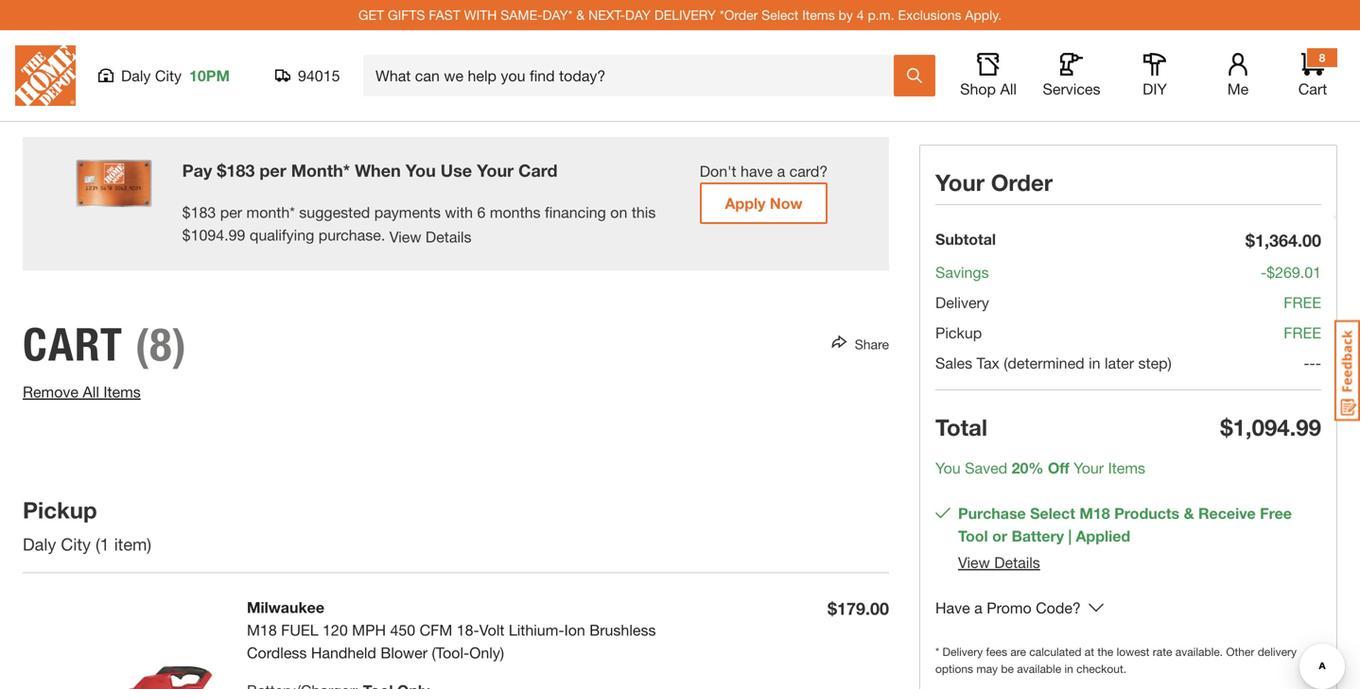 Task type: describe. For each thing, give the bounding box(es) containing it.
1 horizontal spatial you
[[936, 459, 961, 477]]

promo
[[987, 599, 1032, 617]]

$1,364.00
[[1246, 230, 1322, 251]]

with
[[445, 203, 473, 221]]

the home depot logo image
[[15, 45, 76, 106]]

don't
[[700, 162, 737, 180]]

diy button
[[1125, 53, 1186, 98]]

(8)
[[135, 317, 187, 372]]

services
[[1043, 80, 1101, 98]]

1 horizontal spatial items
[[803, 7, 835, 23]]

be
[[1002, 663, 1014, 676]]

feedback link image
[[1335, 320, 1361, 422]]

$ 183 per month* suggested payments with 6
[[182, 203, 486, 221]]

1 vertical spatial $
[[182, 203, 191, 221]]

use
[[441, 160, 472, 181]]

receive
[[1199, 505, 1256, 523]]

1 horizontal spatial your
[[936, 169, 985, 196]]

get gifts fast with same-day* & next-day delivery *order select items by 4 p.m. exclusions apply.
[[359, 7, 1002, 23]]

presentation image
[[76, 160, 152, 207]]

months
[[490, 203, 541, 221]]

blower
[[381, 644, 428, 662]]

0 vertical spatial delivery
[[936, 294, 990, 312]]

handheld
[[311, 644, 377, 662]]

0 vertical spatial in
[[1089, 354, 1101, 372]]

lowest
[[1117, 646, 1150, 659]]

suggested
[[299, 203, 370, 221]]

day*
[[543, 7, 573, 23]]

450
[[390, 622, 416, 640]]

the
[[1098, 646, 1114, 659]]

available
[[1018, 663, 1062, 676]]

select inside purchase select m18 products & receive free tool or battery
[[1031, 505, 1076, 523]]

94015 button
[[275, 66, 341, 85]]

product image
[[23, 597, 217, 690]]

saved
[[965, 459, 1008, 477]]

month*
[[247, 203, 295, 221]]

fuel
[[281, 622, 319, 640]]

options
[[936, 663, 974, 676]]

1 horizontal spatial pickup
[[936, 324, 982, 342]]

shop all button
[[959, 53, 1019, 98]]

(determined
[[1004, 354, 1085, 372]]

0 horizontal spatial items
[[103, 383, 141, 401]]

1 vertical spatial view details button
[[959, 554, 1041, 572]]

tool
[[959, 528, 989, 546]]

only)
[[470, 644, 504, 662]]

purchase
[[959, 505, 1027, 523]]

daly for daly city 10pm
[[121, 67, 151, 85]]

diy
[[1143, 80, 1168, 98]]

payments
[[374, 203, 441, 221]]

0 horizontal spatial 183
[[191, 203, 216, 221]]

checkout.
[[1077, 663, 1127, 676]]

your order
[[936, 169, 1053, 196]]

city for (
[[61, 535, 91, 555]]

are
[[1011, 646, 1027, 659]]

me button
[[1208, 53, 1269, 98]]

20%
[[1012, 459, 1044, 477]]

$ inside months financing on this $
[[182, 226, 191, 244]]

94015
[[298, 67, 340, 85]]

0 vertical spatial a
[[777, 162, 786, 180]]

1 vertical spatial per
[[220, 203, 242, 221]]

subtotal
[[936, 230, 996, 248]]

tax
[[977, 354, 1000, 372]]

pay
[[182, 160, 212, 181]]

$269.01
[[1267, 264, 1322, 282]]

daly for daly city ( 1 item )
[[23, 535, 56, 555]]

day
[[626, 7, 651, 23]]

services button
[[1042, 53, 1102, 98]]

same-
[[501, 7, 543, 23]]

cart (8)
[[23, 317, 187, 372]]

share
[[855, 337, 890, 353]]

1 horizontal spatial a
[[975, 599, 983, 617]]

financing
[[545, 203, 606, 221]]

1094.99 qualifying purchase. view details
[[191, 226, 472, 246]]

ion
[[565, 622, 586, 640]]

city for 10pm
[[155, 67, 182, 85]]

---
[[1304, 354, 1322, 372]]

delivery
[[655, 7, 716, 23]]

details inside "1094.99 qualifying purchase. view details"
[[426, 228, 472, 246]]

months financing on this $
[[182, 203, 656, 244]]

m18 inside purchase select m18 products & receive free tool or battery
[[1080, 505, 1111, 523]]

What can we help you find today? search field
[[376, 56, 893, 96]]

card?
[[790, 162, 828, 180]]

off
[[1048, 459, 1070, 477]]

brushless
[[590, 622, 656, 640]]

now
[[770, 194, 803, 212]]

you saved 20% off your item s
[[936, 459, 1146, 477]]

have a promo code? link
[[936, 597, 1081, 621]]

in inside * delivery fees are calculated at the lowest rate available. other delivery options may be available in checkout.
[[1065, 663, 1074, 676]]

0 vertical spatial 183
[[227, 160, 255, 181]]

delivery
[[1258, 646, 1297, 659]]

free
[[1261, 505, 1293, 523]]

all for shop
[[1001, 80, 1017, 98]]

at
[[1085, 646, 1095, 659]]

120
[[323, 622, 348, 640]]

4
[[857, 7, 865, 23]]

1094.99
[[191, 226, 245, 244]]

with
[[464, 7, 497, 23]]

get
[[359, 7, 384, 23]]



Task type: locate. For each thing, give the bounding box(es) containing it.
0 vertical spatial $
[[217, 160, 227, 181]]

& left 'receive'
[[1184, 505, 1195, 523]]

0 horizontal spatial you
[[406, 160, 436, 181]]

m18 up the | applied
[[1080, 505, 1111, 523]]

0 horizontal spatial per
[[220, 203, 242, 221]]

step)
[[1139, 354, 1172, 372]]

may
[[977, 663, 998, 676]]

1 horizontal spatial 183
[[227, 160, 255, 181]]

when
[[355, 160, 401, 181]]

items down cart (8)
[[103, 383, 141, 401]]

$ down pay
[[182, 226, 191, 244]]

0 horizontal spatial a
[[777, 162, 786, 180]]

daly left 10pm
[[121, 67, 151, 85]]

1 horizontal spatial city
[[155, 67, 182, 85]]

item
[[114, 535, 147, 555]]

1 vertical spatial m18
[[247, 622, 277, 640]]

pickup
[[936, 324, 982, 342], [23, 497, 97, 524]]

1 horizontal spatial per
[[260, 160, 286, 181]]

me
[[1228, 80, 1249, 98]]

pickup up daly city ( 1 item )
[[23, 497, 97, 524]]

items left by
[[803, 7, 835, 23]]

1 horizontal spatial select
[[1031, 505, 1076, 523]]

0 vertical spatial all
[[1001, 80, 1017, 98]]

0 horizontal spatial in
[[1065, 663, 1074, 676]]

remove all items
[[23, 383, 141, 401]]

0 vertical spatial pickup
[[936, 324, 982, 342]]

p.m.
[[868, 7, 895, 23]]

1 vertical spatial select
[[1031, 505, 1076, 523]]

cfm
[[420, 622, 453, 640]]

view details button down the "payments"
[[390, 226, 472, 248]]

1 horizontal spatial all
[[1001, 80, 1017, 98]]

-
[[1261, 264, 1267, 282], [1304, 354, 1310, 372], [1310, 354, 1316, 372], [1316, 354, 1322, 372]]

0 horizontal spatial all
[[83, 383, 99, 401]]

month*
[[291, 160, 350, 181]]

1 vertical spatial a
[[975, 599, 983, 617]]

*
[[936, 646, 940, 659]]

daly city ( 1 item )
[[23, 535, 156, 555]]

0 horizontal spatial city
[[61, 535, 91, 555]]

have a promo code?
[[936, 599, 1081, 617]]

-$269.01
[[1261, 264, 1322, 282]]

0 vertical spatial m18
[[1080, 505, 1111, 523]]

0 horizontal spatial pickup
[[23, 497, 97, 524]]

0 horizontal spatial &
[[577, 7, 585, 23]]

pay $ 183 per month* when you use your card
[[182, 160, 558, 181]]

1 vertical spatial all
[[83, 383, 99, 401]]

1 vertical spatial in
[[1065, 663, 1074, 676]]

0 vertical spatial select
[[762, 7, 799, 23]]

1 vertical spatial details
[[995, 554, 1041, 572]]

in
[[1089, 354, 1101, 372], [1065, 663, 1074, 676]]

later
[[1105, 354, 1135, 372]]

city left (
[[61, 535, 91, 555]]

0 vertical spatial daly
[[121, 67, 151, 85]]

0 vertical spatial you
[[406, 160, 436, 181]]

1 vertical spatial &
[[1184, 505, 1195, 523]]

*order
[[720, 7, 758, 23]]

view down the "payments"
[[390, 228, 422, 246]]

city
[[155, 67, 182, 85], [61, 535, 91, 555]]

gifts
[[388, 7, 425, 23]]

shop all
[[961, 80, 1017, 98]]

apply.
[[966, 7, 1002, 23]]

0 horizontal spatial view
[[390, 228, 422, 246]]

details down the with
[[426, 228, 472, 246]]

delivery inside * delivery fees are calculated at the lowest rate available. other delivery options may be available in checkout.
[[943, 646, 983, 659]]

1 vertical spatial items
[[103, 383, 141, 401]]

0 vertical spatial items
[[803, 7, 835, 23]]

view details button down or
[[959, 554, 1041, 572]]

free up the ---
[[1284, 324, 1322, 342]]

select up battery
[[1031, 505, 1076, 523]]

view
[[390, 228, 422, 246], [959, 554, 991, 572]]

$ up 1094.99 at top
[[182, 203, 191, 221]]

1 horizontal spatial view details button
[[959, 554, 1041, 572]]

have
[[936, 599, 971, 617]]

$179.00
[[828, 599, 890, 619]]

you
[[406, 160, 436, 181], [936, 459, 961, 477]]

0 vertical spatial per
[[260, 160, 286, 181]]

0 horizontal spatial details
[[426, 228, 472, 246]]

0 horizontal spatial m18
[[247, 622, 277, 640]]

code?
[[1036, 599, 1081, 617]]

m18 up cordless
[[247, 622, 277, 640]]

1 free from the top
[[1284, 294, 1322, 312]]

you left use
[[406, 160, 436, 181]]

purchase select m18 products & receive free tool or battery
[[959, 505, 1293, 546]]

details
[[426, 228, 472, 246], [995, 554, 1041, 572]]

in left later
[[1089, 354, 1101, 372]]

your right off
[[1074, 459, 1104, 477]]

item
[[1109, 459, 1138, 477]]

in down calculated on the bottom of page
[[1065, 663, 1074, 676]]

0 horizontal spatial view details button
[[390, 226, 472, 248]]

remove
[[23, 383, 79, 401]]

delivery up options
[[943, 646, 983, 659]]

183
[[227, 160, 255, 181], [191, 203, 216, 221]]

select
[[762, 7, 799, 23], [1031, 505, 1076, 523]]

cart
[[1299, 80, 1328, 98]]

1 vertical spatial delivery
[[943, 646, 983, 659]]

sales tax (determined in later step)
[[936, 354, 1172, 372]]

1 horizontal spatial daly
[[121, 67, 151, 85]]

have
[[741, 162, 773, 180]]

1 horizontal spatial details
[[995, 554, 1041, 572]]

volt
[[480, 622, 505, 640]]

0 vertical spatial view
[[390, 228, 422, 246]]

daly city 10pm
[[121, 67, 230, 85]]

183 right pay
[[227, 160, 255, 181]]

1 horizontal spatial view
[[959, 554, 991, 572]]

your up subtotal
[[936, 169, 985, 196]]

view details
[[959, 554, 1041, 572]]

items
[[803, 7, 835, 23], [103, 383, 141, 401]]

view inside "1094.99 qualifying purchase. view details"
[[390, 228, 422, 246]]

0 vertical spatial free
[[1284, 294, 1322, 312]]

&
[[577, 7, 585, 23], [1184, 505, 1195, 523]]

your
[[477, 160, 514, 181], [936, 169, 985, 196], [1074, 459, 1104, 477]]

per up 1094.99 at top
[[220, 203, 242, 221]]

don't have a card?
[[700, 162, 828, 180]]

city left 10pm
[[155, 67, 182, 85]]

0 horizontal spatial daly
[[23, 535, 56, 555]]

select right *order
[[762, 7, 799, 23]]

delivery down the savings at the top of the page
[[936, 294, 990, 312]]

you left 'saved'
[[936, 459, 961, 477]]

on
[[611, 203, 628, 221]]

0 horizontal spatial your
[[477, 160, 514, 181]]

free down $269.01
[[1284, 294, 1322, 312]]

m18
[[1080, 505, 1111, 523], [247, 622, 277, 640]]

all for remove
[[83, 383, 99, 401]]

* delivery fees are calculated at the lowest rate available. other delivery options may be available in checkout.
[[936, 646, 1297, 676]]

| applied
[[1065, 528, 1131, 546]]

remove all items link
[[23, 383, 141, 401]]

1 horizontal spatial m18
[[1080, 505, 1111, 523]]

0 horizontal spatial select
[[762, 7, 799, 23]]

|
[[1069, 528, 1072, 546]]

cart 8
[[1299, 51, 1328, 98]]

or
[[993, 528, 1008, 546]]

all right "remove"
[[83, 383, 99, 401]]

cart
[[23, 317, 123, 372]]

10pm
[[189, 67, 230, 85]]

pickup up sales
[[936, 324, 982, 342]]

all right shop
[[1001, 80, 1017, 98]]

0 vertical spatial details
[[426, 228, 472, 246]]

1 vertical spatial free
[[1284, 324, 1322, 342]]

(
[[96, 535, 100, 555]]

$ right pay
[[217, 160, 227, 181]]

2 free from the top
[[1284, 324, 1322, 342]]

0 vertical spatial city
[[155, 67, 182, 85]]

& right day*
[[577, 7, 585, 23]]

delivery
[[936, 294, 990, 312], [943, 646, 983, 659]]

2 horizontal spatial your
[[1074, 459, 1104, 477]]

1 horizontal spatial &
[[1184, 505, 1195, 523]]

next-
[[589, 7, 626, 23]]

m18 inside milwaukee m18 fuel 120 mph 450 cfm 18-volt lithium-ion brushless cordless handheld blower (tool-only)
[[247, 622, 277, 640]]

1 vertical spatial pickup
[[23, 497, 97, 524]]

0 vertical spatial view details button
[[390, 226, 472, 248]]

2 vertical spatial $
[[182, 226, 191, 244]]

daly left (
[[23, 535, 56, 555]]

products
[[1115, 505, 1180, 523]]

your right use
[[477, 160, 514, 181]]

1 vertical spatial view
[[959, 554, 991, 572]]

1 vertical spatial you
[[936, 459, 961, 477]]

18-
[[457, 622, 480, 640]]

applied
[[1076, 528, 1131, 546]]

1 vertical spatial 183
[[191, 203, 216, 221]]

mph
[[352, 622, 386, 640]]

calculated
[[1030, 646, 1082, 659]]

view down tool
[[959, 554, 991, 572]]

details down or
[[995, 554, 1041, 572]]

1 vertical spatial city
[[61, 535, 91, 555]]

0 vertical spatial &
[[577, 7, 585, 23]]

183 up 1094.99 at top
[[191, 203, 216, 221]]

sales
[[936, 354, 973, 372]]

cordless
[[247, 644, 307, 662]]

& inside purchase select m18 products & receive free tool or battery
[[1184, 505, 1195, 523]]

card
[[519, 160, 558, 181]]

apply now
[[725, 194, 803, 212]]

all inside button
[[1001, 80, 1017, 98]]

share link
[[848, 337, 890, 353]]

1 horizontal spatial in
[[1089, 354, 1101, 372]]

1 vertical spatial daly
[[23, 535, 56, 555]]

)
[[147, 535, 151, 555]]

per up month*
[[260, 160, 286, 181]]

milwaukee
[[247, 599, 325, 617]]

(tool-
[[432, 644, 470, 662]]

view details button
[[390, 226, 472, 248], [959, 554, 1041, 572]]

6
[[477, 203, 486, 221]]

purchase.
[[319, 226, 385, 244]]

free
[[1284, 294, 1322, 312], [1284, 324, 1322, 342]]

fees
[[987, 646, 1008, 659]]



Task type: vqa. For each thing, say whether or not it's contained in the screenshot.
Purify
no



